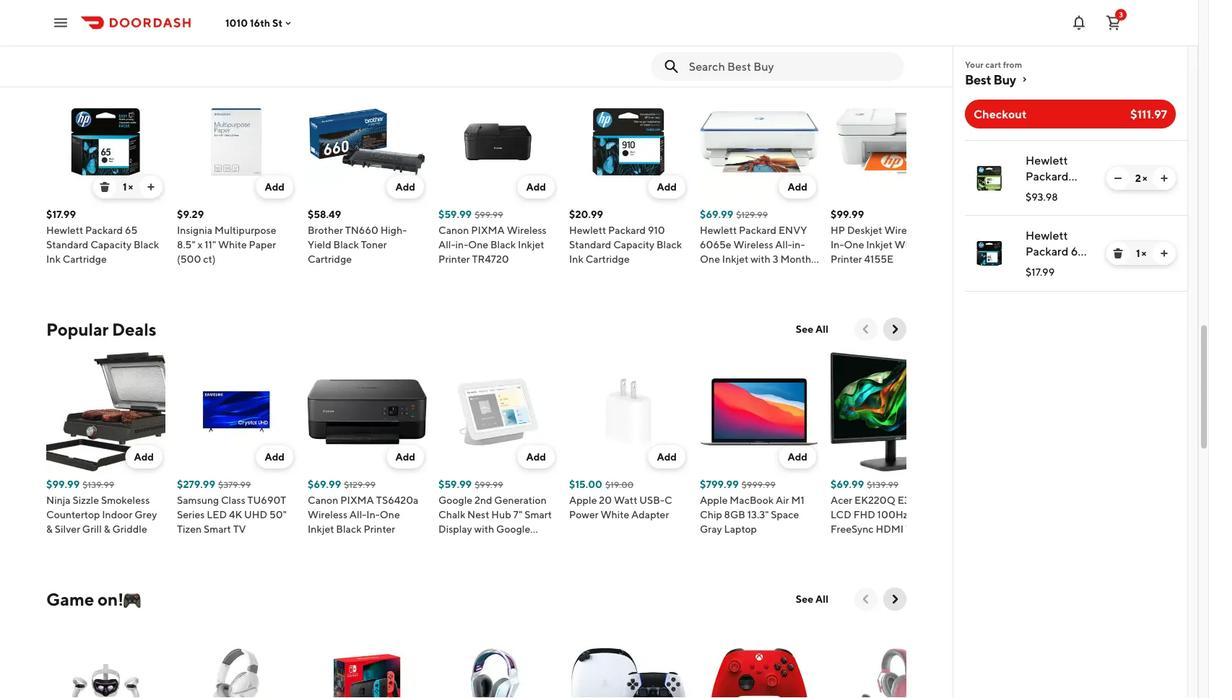 Task type: locate. For each thing, give the bounding box(es) containing it.
1 horizontal spatial 1 ×
[[146, 181, 156, 193]]

$129.99 inside '$69.99 $129.99 hewlett packard envy 6065e wireless all-in- one inkjet with 3 months of instant ink with hp plus printer'
[[736, 210, 768, 220]]

all-
[[926, 225, 943, 237], [439, 239, 456, 251], [775, 239, 792, 251], [350, 509, 367, 521]]

0 horizontal spatial hewlett packard 65 standard capacity black ink cartridge image
[[46, 83, 165, 202]]

one inside '$69.99 $129.99 hewlett packard envy 6065e wireless all-in- one inkjet with 3 months of instant ink with hp plus printer'
[[700, 254, 720, 266]]

add for $99.99 $139.99 ninja sizzle smokeless countertop indoor grey & silver grill & griddle
[[134, 452, 154, 463]]

2 vertical spatial next button of carousel image
[[888, 593, 902, 607]]

1 horizontal spatial in-
[[792, 239, 805, 251]]

canon inside $59.99 $99.99 canon pixma wireless all-in-one black inkjet printer tr4720
[[439, 225, 469, 237]]

2 horizontal spatial cartridge
[[586, 254, 630, 266]]

$69.99 inside $69.99 $129.99 canon pixma ts6420a wireless all-in-one inkjet black printer
[[308, 479, 341, 491]]

plus
[[700, 283, 720, 294]]

capacity down 65 at left
[[90, 239, 132, 251]]

standard inside $20.99 hewlett packard 910 standard capacity black ink cartridge
[[569, 239, 612, 251]]

add for $9.29 insignia multipurpose 8.5" x 11" white paper (500 ct)
[[265, 181, 285, 193]]

c
[[665, 495, 672, 507]]

$99.99 inside $59.99 $99.99 google 2nd generation chalk nest hub 7" smart display with google assistant
[[475, 480, 503, 490]]

cartridge for hewlett packard 65 standard capacity black ink cartridge
[[63, 254, 107, 266]]

1 horizontal spatial apple
[[700, 495, 728, 507]]

1 in- from the left
[[456, 239, 468, 251]]

3 hewlett from the left
[[700, 225, 737, 237]]

$58.49 brother tn660 high- yield black toner cartridge
[[308, 209, 407, 266]]

all for on!🎮
[[816, 594, 829, 606]]

0 horizontal spatial &
[[46, 524, 53, 536]]

$59.99 $99.99 google 2nd generation chalk nest hub 7" smart display with google assistant
[[439, 479, 552, 550]]

50"
[[269, 509, 287, 521]]

hp left deskjet
[[831, 225, 845, 237]]

capacity for 910
[[614, 239, 655, 251]]

1 horizontal spatial 1
[[146, 181, 150, 193]]

white for $99.99 hp deskjet wireless all- in-one inkjet white printer 4155e
[[895, 239, 924, 251]]

insignia multipurpose 8.5" x 11" white paper (500 ct) image
[[177, 83, 296, 202]]

2 see all link from the top
[[787, 588, 837, 612]]

with left months
[[751, 254, 771, 266]]

one down deskjet
[[844, 239, 864, 251]]

1 vertical spatial see all link
[[787, 588, 837, 612]]

$99.99 up "2nd"
[[475, 480, 503, 490]]

$17.99 inside $17.99 hewlett packard 65 standard capacity black ink cartridge
[[46, 209, 76, 221]]

apple up power
[[569, 495, 597, 507]]

$17.99 for $17.99 hewlett packard 65 standard capacity black ink cartridge
[[46, 209, 76, 221]]

printer down ts6420a
[[364, 524, 395, 536]]

2 horizontal spatial $69.99
[[831, 479, 864, 491]]

2 horizontal spatial packard
[[739, 225, 777, 237]]

1 next button of carousel image from the top
[[888, 52, 902, 67]]

cartridge down yield
[[308, 254, 352, 266]]

2 horizontal spatial hewlett
[[700, 225, 737, 237]]

$59.99 inside $59.99 $99.99 google 2nd generation chalk nest hub 7" smart display with google assistant
[[439, 479, 472, 491]]

canon right tu690t
[[308, 495, 338, 507]]

3 packard from the left
[[739, 225, 777, 237]]

$99.99 hp deskjet wireless all- in-one inkjet white printer 4155e
[[831, 209, 943, 266]]

$59.99 $99.99 canon pixma wireless all-in-one black inkjet printer tr4720
[[439, 209, 547, 266]]

2 vertical spatial with
[[474, 524, 494, 536]]

white for $15.00 $19.00 apple 20 watt usb-c power white adapter
[[601, 509, 629, 521]]

2 $139.99 from the left
[[867, 480, 899, 490]]

3 inside '$69.99 $129.99 hewlett packard envy 6065e wireless all-in- one inkjet with 3 months of instant ink with hp plus printer'
[[773, 254, 779, 266]]

printer left tr4720
[[439, 254, 470, 266]]

0 vertical spatial hp
[[831, 225, 845, 237]]

hp
[[831, 225, 845, 237], [784, 268, 799, 280]]

see all link for on!🎮
[[787, 588, 837, 612]]

grey
[[134, 509, 157, 521]]

with down months
[[762, 268, 782, 280]]

add up ts6420a
[[396, 452, 415, 463]]

google down the 7"
[[496, 524, 531, 536]]

1 horizontal spatial $129.99
[[736, 210, 768, 220]]

2 all from the top
[[816, 594, 829, 606]]

packard inside '$69.99 $129.99 hewlett packard envy 6065e wireless all-in- one inkjet with 3 months of instant ink with hp plus printer'
[[739, 225, 777, 237]]

chalk
[[439, 509, 466, 521]]

logitech g733 lightspeed dts white wireless headphone image
[[439, 623, 558, 699]]

hewlett packard 65 standard capacity black ink cartridge image
[[46, 83, 165, 202], [968, 232, 1012, 275]]

1 vertical spatial next button of carousel image
[[888, 323, 902, 337]]

$69.99 for canon
[[308, 479, 341, 491]]

class
[[221, 495, 245, 507]]

100hz
[[878, 509, 908, 521]]

apple up chip
[[700, 495, 728, 507]]

hewlett up 6065e
[[700, 225, 737, 237]]

tv
[[233, 524, 246, 536]]

1 horizontal spatial 3
[[1119, 10, 1123, 19]]

apple inside $799.99 $999.99 apple macbook air m1 chip 8gb 13.3" space gray laptop
[[700, 495, 728, 507]]

0 horizontal spatial pixma
[[340, 495, 374, 507]]

ink for hewlett packard 910 standard capacity black ink cartridge
[[569, 254, 584, 266]]

2 standard from the left
[[569, 239, 612, 251]]

hewlett packard 65 standard capacity black ink cartridge image inside list
[[968, 232, 1012, 275]]

3 cartridge from the left
[[586, 254, 630, 266]]

0 horizontal spatial apple
[[569, 495, 597, 507]]

1 see from the top
[[796, 324, 814, 336]]

cartridge up popular
[[63, 254, 107, 266]]

tizen
[[177, 524, 202, 536]]

0 vertical spatial all
[[816, 324, 829, 336]]

0 vertical spatial remove item from cart image
[[99, 182, 111, 193]]

white inside $15.00 $19.00 apple 20 watt usb-c power white adapter
[[601, 509, 629, 521]]

canon for wireless
[[308, 495, 338, 507]]

0 horizontal spatial in-
[[367, 509, 380, 521]]

1 vertical spatial all
[[816, 594, 829, 606]]

microsoft xbox pulse red wireless controller for xbox series x, xbox series s, xbox one, windows devices image
[[700, 623, 819, 699]]

$19.00
[[606, 480, 634, 490]]

4k
[[229, 509, 242, 521]]

0 vertical spatial in-
[[831, 239, 844, 251]]

ninja sizzle smokeless countertop indoor grey & silver grill & griddle image
[[46, 353, 165, 472]]

list containing 2 ×
[[954, 140, 1188, 292]]

1 × for the right remove item from cart image
[[1136, 247, 1147, 259]]

$59.99 inside $59.99 $99.99 canon pixma wireless all-in-one black inkjet printer tr4720
[[439, 209, 472, 221]]

1 horizontal spatial cartridge
[[308, 254, 352, 266]]

add for $59.99 $99.99 canon pixma wireless all-in-one black inkjet printer tr4720
[[526, 181, 546, 193]]

1 capacity from the left
[[90, 239, 132, 251]]

cartridge inside $17.99 hewlett packard 65 standard capacity black ink cartridge
[[63, 254, 107, 266]]

8.5"
[[177, 239, 196, 251]]

hp down months
[[784, 268, 799, 280]]

1 horizontal spatial canon
[[439, 225, 469, 237]]

1 vertical spatial $59.99
[[439, 479, 472, 491]]

add up envy
[[788, 181, 808, 193]]

1 horizontal spatial capacity
[[614, 239, 655, 251]]

2 see from the top
[[796, 594, 814, 606]]

1 horizontal spatial google
[[496, 524, 531, 536]]

in- inside '$69.99 $129.99 hewlett packard envy 6065e wireless all-in- one inkjet with 3 months of instant ink with hp plus printer'
[[792, 239, 805, 251]]

1 standard from the left
[[46, 239, 88, 251]]

0 horizontal spatial remove item from cart image
[[99, 182, 111, 193]]

$139.99 for sizzle
[[83, 480, 114, 490]]

$69.99 inside '$69.99 $129.99 hewlett packard envy 6065e wireless all-in- one inkjet with 3 months of instant ink with hp plus printer'
[[700, 209, 734, 221]]

0 horizontal spatial canon
[[308, 495, 338, 507]]

add up $59.99 $99.99 canon pixma wireless all-in-one black inkjet printer tr4720
[[526, 181, 546, 193]]

canon
[[439, 225, 469, 237], [308, 495, 338, 507]]

2 cartridge from the left
[[308, 254, 352, 266]]

$99.99 up ninja on the left
[[46, 479, 80, 491]]

2 horizontal spatial 1
[[1136, 247, 1140, 259]]

0 vertical spatial $17.99
[[46, 209, 76, 221]]

$99.99 inside $99.99 hp deskjet wireless all- in-one inkjet white printer 4155e
[[831, 209, 864, 221]]

0 horizontal spatial $69.99
[[308, 479, 341, 491]]

st
[[272, 17, 283, 29]]

1 vertical spatial in-
[[367, 509, 380, 521]]

0 vertical spatial hewlett packard 65 standard capacity black ink cartridge image
[[46, 83, 165, 202]]

2 packard from the left
[[608, 225, 646, 237]]

razer blackshark v2 x wired 7.1 surround sound quartz gaming headset image
[[831, 623, 950, 699]]

hewlett inside $20.99 hewlett packard 910 standard capacity black ink cartridge
[[569, 225, 606, 237]]

see all link down months
[[787, 318, 837, 341]]

$99.99
[[831, 209, 864, 221], [475, 210, 503, 220], [46, 479, 80, 491], [475, 480, 503, 490]]

printer
[[439, 254, 470, 266], [831, 254, 863, 266], [722, 283, 754, 294], [364, 524, 395, 536]]

$129.99 for packard
[[736, 210, 768, 220]]

pixma inside $59.99 $99.99 canon pixma wireless all-in-one black inkjet printer tr4720
[[471, 225, 505, 237]]

tr4720
[[472, 254, 509, 266]]

1 cartridge from the left
[[63, 254, 107, 266]]

$139.99 inside "$69.99 $139.99 acer ek220q e3bi ips lcd fhd 100hz 1ms freesync hdmi vga 21.5" black monitor"
[[867, 480, 899, 490]]

one up of
[[700, 254, 720, 266]]

black inside $59.99 $99.99 canon pixma wireless all-in-one black inkjet printer tr4720
[[491, 239, 516, 251]]

1 × inside button
[[146, 181, 156, 193]]

wireless inside '$69.99 $129.99 hewlett packard envy 6065e wireless all-in- one inkjet with 3 months of instant ink with hp plus printer'
[[734, 239, 773, 251]]

nintendo switch with neon blue and neon red joy cons image
[[308, 623, 427, 699]]

2 in- from the left
[[792, 239, 805, 251]]

remove item from cart image
[[99, 182, 111, 193], [1113, 248, 1124, 259]]

$139.99 for ek220q
[[867, 480, 899, 490]]

0 vertical spatial see
[[796, 324, 814, 336]]

pixma inside $69.99 $129.99 canon pixma ts6420a wireless all-in-one inkjet black printer
[[340, 495, 374, 507]]

packard left 910 at the top right
[[608, 225, 646, 237]]

1 × for leftmost remove item from cart image
[[123, 181, 133, 193]]

in-
[[831, 239, 844, 251], [367, 509, 380, 521]]

buy
[[994, 72, 1016, 87]]

1 vertical spatial see
[[796, 594, 814, 606]]

smart inside $59.99 $99.99 google 2nd generation chalk nest hub 7" smart display with google assistant
[[525, 509, 552, 521]]

capacity inside $20.99 hewlett packard 910 standard capacity black ink cartridge
[[614, 239, 655, 251]]

printer inside $99.99 hp deskjet wireless all- in-one inkjet white printer 4155e
[[831, 254, 863, 266]]

1 horizontal spatial standard
[[569, 239, 612, 251]]

1 for the right remove item from cart image
[[1136, 247, 1140, 259]]

best buy link
[[965, 71, 1176, 88]]

1 vertical spatial smart
[[204, 524, 231, 536]]

hewlett for $17.99
[[46, 225, 83, 237]]

google 2nd generation chalk nest hub 7" smart display with google assistant image
[[439, 353, 558, 472]]

1 × button
[[139, 176, 163, 199]]

3 button
[[1100, 8, 1129, 37]]

0 horizontal spatial hewlett
[[46, 225, 83, 237]]

$99.99 inside $99.99 $139.99 ninja sizzle smokeless countertop indoor grey & silver grill & griddle
[[46, 479, 80, 491]]

inkjet
[[518, 239, 544, 251], [866, 239, 893, 251], [722, 254, 749, 266], [308, 524, 334, 536]]

black inside $17.99 hewlett packard 65 standard capacity black ink cartridge
[[134, 239, 159, 251]]

game on!🎮 link
[[46, 588, 141, 612]]

1 vertical spatial remove item from cart image
[[1113, 248, 1124, 259]]

white inside $99.99 hp deskjet wireless all- in-one inkjet white printer 4155e
[[895, 239, 924, 251]]

packard inside $17.99 hewlett packard 65 standard capacity black ink cartridge
[[85, 225, 123, 237]]

standard
[[46, 239, 88, 251], [569, 239, 612, 251]]

instant
[[711, 268, 744, 280]]

next button of carousel image
[[888, 52, 902, 67], [888, 323, 902, 337], [888, 593, 902, 607]]

0 horizontal spatial 1
[[123, 181, 127, 193]]

wireless up 4155e
[[885, 225, 924, 237]]

0 vertical spatial $129.99
[[736, 210, 768, 220]]

list
[[954, 140, 1188, 292]]

add up multipurpose
[[265, 181, 285, 193]]

0 horizontal spatial 3
[[773, 254, 779, 266]]

white
[[218, 239, 247, 251], [895, 239, 924, 251], [601, 509, 629, 521]]

× for leftmost remove item from cart image
[[128, 181, 133, 193]]

$99.99 up tr4720
[[475, 210, 503, 220]]

wireless up tr4720
[[507, 225, 547, 237]]

$17.99 for $17.99
[[1026, 266, 1055, 278]]

hewlett packard 910 standard capacity black ink cartridge image
[[569, 83, 689, 202]]

all- inside $99.99 hp deskjet wireless all- in-one inkjet white printer 4155e
[[926, 225, 943, 237]]

1 packard from the left
[[85, 225, 123, 237]]

wireless
[[507, 225, 547, 237], [885, 225, 924, 237], [734, 239, 773, 251], [308, 509, 348, 521]]

add button
[[256, 176, 293, 199], [256, 176, 293, 199], [387, 176, 424, 199], [387, 176, 424, 199], [518, 176, 555, 199], [518, 176, 555, 199], [648, 176, 686, 199], [648, 176, 686, 199], [779, 176, 816, 199], [779, 176, 816, 199], [125, 446, 163, 469], [125, 446, 163, 469], [256, 446, 293, 469], [256, 446, 293, 469], [387, 446, 424, 469], [387, 446, 424, 469], [518, 446, 555, 469], [518, 446, 555, 469], [648, 446, 686, 469], [648, 446, 686, 469], [779, 446, 816, 469], [779, 446, 816, 469]]

& left silver
[[46, 524, 53, 536]]

one down ts6420a
[[380, 509, 400, 521]]

google
[[439, 495, 473, 507], [496, 524, 531, 536]]

1 horizontal spatial &
[[104, 524, 110, 536]]

in- inside $69.99 $129.99 canon pixma ts6420a wireless all-in-one inkjet black printer
[[367, 509, 380, 521]]

0 vertical spatial $59.99
[[439, 209, 472, 221]]

0 horizontal spatial google
[[439, 495, 473, 507]]

printer down the instant
[[722, 283, 754, 294]]

$99.99 inside $59.99 $99.99 canon pixma wireless all-in-one black inkjet printer tr4720
[[475, 210, 503, 220]]

macbook
[[730, 495, 774, 507]]

$99.99 up deskjet
[[831, 209, 864, 221]]

add up tu690t
[[265, 452, 285, 463]]

inkjet inside $59.99 $99.99 canon pixma wireless all-in-one black inkjet printer tr4720
[[518, 239, 544, 251]]

1 horizontal spatial $17.99
[[1026, 266, 1055, 278]]

canon right the high-
[[439, 225, 469, 237]]

pixma for one
[[471, 225, 505, 237]]

0 vertical spatial 3
[[1119, 10, 1123, 19]]

black inside the $58.49 brother tn660 high- yield black toner cartridge
[[333, 239, 359, 251]]

4155e
[[865, 254, 894, 266]]

capacity down 910 at the top right
[[614, 239, 655, 251]]

game
[[46, 590, 94, 610]]

see all link
[[787, 318, 837, 341], [787, 588, 837, 612]]

cartridge down "$20.99"
[[586, 254, 630, 266]]

×
[[1143, 172, 1148, 184], [128, 181, 133, 193], [151, 181, 156, 193], [1142, 247, 1147, 259]]

tn660
[[345, 225, 379, 237]]

3 left months
[[773, 254, 779, 266]]

2 see all from the top
[[796, 594, 829, 606]]

2 $59.99 from the top
[[439, 479, 472, 491]]

hp deskjet wireless all-in-one inkjet white printer 4155e image
[[831, 83, 950, 202]]

hewlett down "$20.99"
[[569, 225, 606, 237]]

910
[[648, 225, 665, 237]]

0 horizontal spatial $17.99
[[46, 209, 76, 221]]

e3bi
[[898, 495, 919, 507]]

1 & from the left
[[46, 524, 53, 536]]

apple for power
[[569, 495, 597, 507]]

1 vertical spatial $17.99
[[1026, 266, 1055, 278]]

1 horizontal spatial smart
[[525, 509, 552, 521]]

hewlett packard high-yield 910xl black ink cartridge image
[[968, 157, 1012, 200]]

game on!🎮
[[46, 590, 141, 610]]

1 $139.99 from the left
[[83, 480, 114, 490]]

add up "m1"
[[788, 452, 808, 463]]

$69.99 $139.99 acer ek220q e3bi ips lcd fhd 100hz 1ms freesync hdmi vga 21.5" black monitor
[[831, 479, 937, 550]]

smart
[[525, 509, 552, 521], [204, 524, 231, 536]]

inkjet inside $99.99 hp deskjet wireless all- in-one inkjet white printer 4155e
[[866, 239, 893, 251]]

with
[[751, 254, 771, 266], [762, 268, 782, 280], [474, 524, 494, 536]]

0 horizontal spatial $129.99
[[344, 480, 376, 490]]

hp inside '$69.99 $129.99 hewlett packard envy 6065e wireless all-in- one inkjet with 3 months of instant ink with hp plus printer'
[[784, 268, 799, 280]]

google up chalk
[[439, 495, 473, 507]]

see
[[796, 324, 814, 336], [796, 594, 814, 606]]

0 vertical spatial see all link
[[787, 318, 837, 341]]

2 previous button of carousel image from the top
[[859, 593, 874, 607]]

1 horizontal spatial packard
[[608, 225, 646, 237]]

smart down led
[[204, 524, 231, 536]]

cartridge inside $20.99 hewlett packard 910 standard capacity black ink cartridge
[[586, 254, 630, 266]]

printer inside '$69.99 $129.99 hewlett packard envy 6065e wireless all-in- one inkjet with 3 months of instant ink with hp plus printer'
[[722, 283, 754, 294]]

0 horizontal spatial in-
[[456, 239, 468, 251]]

$129.99 inside $69.99 $129.99 canon pixma ts6420a wireless all-in-one inkjet black printer
[[344, 480, 376, 490]]

wireless inside $59.99 $99.99 canon pixma wireless all-in-one black inkjet printer tr4720
[[507, 225, 547, 237]]

$379.99
[[218, 480, 251, 490]]

1 vertical spatial canon
[[308, 495, 338, 507]]

remove one from cart image
[[1113, 173, 1124, 184]]

2 horizontal spatial white
[[895, 239, 924, 251]]

ink inside $20.99 hewlett packard 910 standard capacity black ink cartridge
[[569, 254, 584, 266]]

in- inside $59.99 $99.99 canon pixma wireless all-in-one black inkjet printer tr4720
[[456, 239, 468, 251]]

0 vertical spatial with
[[751, 254, 771, 266]]

meta quest 2 advanced all-in one 128 gb virtual reality headset image
[[46, 623, 165, 699]]

$129.99 for pixma
[[344, 480, 376, 490]]

canon pixma wireless all-in-one black inkjet printer tr4720 image
[[439, 83, 558, 202]]

1 see all from the top
[[796, 324, 829, 336]]

1 all from the top
[[816, 324, 829, 336]]

see all link down the 21.5"
[[787, 588, 837, 612]]

all- inside '$69.99 $129.99 hewlett packard envy 6065e wireless all-in- one inkjet with 3 months of instant ink with hp plus printer'
[[775, 239, 792, 251]]

inkjet inside '$69.99 $129.99 hewlett packard envy 6065e wireless all-in- one inkjet with 3 months of instant ink with hp plus printer'
[[722, 254, 749, 266]]

$69.99 inside "$69.99 $139.99 acer ek220q e3bi ips lcd fhd 100hz 1ms freesync hdmi vga 21.5" black monitor"
[[831, 479, 864, 491]]

add up 910 at the top right
[[657, 181, 677, 193]]

0 horizontal spatial packard
[[85, 225, 123, 237]]

1 vertical spatial see all
[[796, 594, 829, 606]]

one
[[468, 239, 489, 251], [844, 239, 864, 251], [700, 254, 720, 266], [380, 509, 400, 521]]

hub
[[492, 509, 511, 521]]

0 vertical spatial next button of carousel image
[[888, 52, 902, 67]]

canon pixma ts6420a wireless all-in-one inkjet black printer image
[[308, 353, 427, 472]]

one up tr4720
[[468, 239, 489, 251]]

0 vertical spatial pixma
[[471, 225, 505, 237]]

0 horizontal spatial smart
[[204, 524, 231, 536]]

smart right the 7"
[[525, 509, 552, 521]]

space
[[771, 509, 799, 521]]

0 vertical spatial canon
[[439, 225, 469, 237]]

0 vertical spatial previous button of carousel image
[[859, 323, 874, 337]]

add up generation
[[526, 452, 546, 463]]

best
[[965, 72, 991, 87]]

0 vertical spatial google
[[439, 495, 473, 507]]

0 horizontal spatial $139.99
[[83, 480, 114, 490]]

wireless right 6065e
[[734, 239, 773, 251]]

printer left 4155e
[[831, 254, 863, 266]]

1 vertical spatial $129.99
[[344, 480, 376, 490]]

cartridge inside the $58.49 brother tn660 high- yield black toner cartridge
[[308, 254, 352, 266]]

previous button of carousel image
[[859, 323, 874, 337], [859, 593, 874, 607]]

$139.99 up ek220q
[[867, 480, 899, 490]]

1 horizontal spatial hewlett
[[569, 225, 606, 237]]

$20.99 hewlett packard 910 standard capacity black ink cartridge
[[569, 209, 682, 266]]

$999.99
[[742, 480, 776, 490]]

2 horizontal spatial 1 ×
[[1136, 247, 1147, 259]]

hewlett inside $17.99 hewlett packard 65 standard capacity black ink cartridge
[[46, 225, 83, 237]]

1 horizontal spatial hewlett packard 65 standard capacity black ink cartridge image
[[968, 232, 1012, 275]]

add up smokeless
[[134, 452, 154, 463]]

pixma left ts6420a
[[340, 495, 374, 507]]

see for on!🎮
[[796, 594, 814, 606]]

canon for all-
[[439, 225, 469, 237]]

0 horizontal spatial capacity
[[90, 239, 132, 251]]

& right grill
[[104, 524, 110, 536]]

with inside $59.99 $99.99 google 2nd generation chalk nest hub 7" smart display with google assistant
[[474, 524, 494, 536]]

standard inside $17.99 hewlett packard 65 standard capacity black ink cartridge
[[46, 239, 88, 251]]

1 hewlett from the left
[[46, 225, 83, 237]]

$139.99 inside $99.99 $139.99 ninja sizzle smokeless countertop indoor grey & silver grill & griddle
[[83, 480, 114, 490]]

cart
[[986, 59, 1002, 69]]

1 vertical spatial google
[[496, 524, 531, 536]]

0 horizontal spatial 1 ×
[[123, 181, 133, 193]]

1 horizontal spatial $139.99
[[867, 480, 899, 490]]

add one to cart image
[[1159, 173, 1170, 184], [145, 182, 157, 193], [1159, 248, 1170, 259]]

hdmi
[[876, 524, 904, 536]]

3 next button of carousel image from the top
[[888, 593, 902, 607]]

monitor
[[882, 538, 919, 550]]

previous button of carousel image for popular deals
[[859, 323, 874, 337]]

$139.99 up sizzle on the left of page
[[83, 480, 114, 490]]

brother
[[308, 225, 343, 237]]

$17.99 hewlett packard 65 standard capacity black ink cartridge
[[46, 209, 159, 266]]

8gb
[[724, 509, 746, 521]]

1 vertical spatial with
[[762, 268, 782, 280]]

1 × inside list
[[1136, 247, 1147, 259]]

2 capacity from the left
[[614, 239, 655, 251]]

1 apple from the left
[[569, 495, 597, 507]]

2 horizontal spatial ink
[[746, 268, 760, 280]]

2 apple from the left
[[700, 495, 728, 507]]

packard left 65 at left
[[85, 225, 123, 237]]

pixma up tr4720
[[471, 225, 505, 237]]

1010
[[225, 17, 248, 29]]

2 next button of carousel image from the top
[[888, 323, 902, 337]]

1 vertical spatial hewlett packard 65 standard capacity black ink cartridge image
[[968, 232, 1012, 275]]

adapter
[[631, 509, 669, 521]]

hewlett left 65 at left
[[46, 225, 83, 237]]

1 for leftmost remove item from cart image
[[123, 181, 127, 193]]

packard left envy
[[739, 225, 777, 237]]

1 ×
[[123, 181, 133, 193], [146, 181, 156, 193], [1136, 247, 1147, 259]]

add up the high-
[[396, 181, 415, 193]]

1 vertical spatial 3
[[773, 254, 779, 266]]

0 horizontal spatial white
[[218, 239, 247, 251]]

packard
[[85, 225, 123, 237], [608, 225, 646, 237], [739, 225, 777, 237]]

0 horizontal spatial ink
[[46, 254, 61, 266]]

indoor
[[102, 509, 132, 521]]

2nd
[[475, 495, 492, 507]]

wireless right 50"
[[308, 509, 348, 521]]

0 horizontal spatial standard
[[46, 239, 88, 251]]

1 previous button of carousel image from the top
[[859, 323, 874, 337]]

1 horizontal spatial white
[[601, 509, 629, 521]]

1 horizontal spatial in-
[[831, 239, 844, 251]]

previous button of carousel image down 4155e
[[859, 323, 874, 337]]

1 vertical spatial previous button of carousel image
[[859, 593, 874, 607]]

3 right notification bell image
[[1119, 10, 1123, 19]]

1 horizontal spatial hp
[[831, 225, 845, 237]]

popular deals
[[46, 319, 156, 340]]

$799.99 $999.99 apple macbook air m1 chip 8gb 13.3" space gray laptop
[[700, 479, 805, 536]]

with for generation
[[474, 524, 494, 536]]

$69.99 $129.99 canon pixma ts6420a wireless all-in-one inkjet black printer
[[308, 479, 419, 536]]

previous button of carousel image up razer blackshark v2 x wired 7.1 surround sound quartz gaming headset image
[[859, 593, 874, 607]]

pixma for in-
[[340, 495, 374, 507]]

0 horizontal spatial cartridge
[[63, 254, 107, 266]]

add for $69.99 $129.99 hewlett packard envy 6065e wireless all-in- one inkjet with 3 months of instant ink with hp plus printer
[[788, 181, 808, 193]]

cartridge
[[63, 254, 107, 266], [308, 254, 352, 266], [586, 254, 630, 266]]

packard inside $20.99 hewlett packard 910 standard capacity black ink cartridge
[[608, 225, 646, 237]]

see for deals
[[796, 324, 814, 336]]

apple inside $15.00 $19.00 apple 20 watt usb-c power white adapter
[[569, 495, 597, 507]]

with down nest
[[474, 524, 494, 536]]

1 horizontal spatial remove item from cart image
[[1113, 248, 1124, 259]]

1 vertical spatial hp
[[784, 268, 799, 280]]

2 hewlett from the left
[[569, 225, 606, 237]]

1 horizontal spatial pixma
[[471, 225, 505, 237]]

1 inside list
[[1136, 247, 1140, 259]]

add up c
[[657, 452, 677, 463]]

next button of carousel image for popular deals
[[888, 323, 902, 337]]

ink inside $17.99 hewlett packard 65 standard capacity black ink cartridge
[[46, 254, 61, 266]]

sizzle
[[73, 495, 99, 507]]

one inside $69.99 $129.99 canon pixma ts6420a wireless all-in-one inkjet black printer
[[380, 509, 400, 521]]

1 see all link from the top
[[787, 318, 837, 341]]

inkjet inside $69.99 $129.99 canon pixma ts6420a wireless all-in-one inkjet black printer
[[308, 524, 334, 536]]

canon inside $69.99 $129.99 canon pixma ts6420a wireless all-in-one inkjet black printer
[[308, 495, 338, 507]]

white inside $9.29 insignia multipurpose 8.5" x 11" white paper (500 ct)
[[218, 239, 247, 251]]

hewlett
[[46, 225, 83, 237], [569, 225, 606, 237], [700, 225, 737, 237]]

0 vertical spatial smart
[[525, 509, 552, 521]]

0 horizontal spatial hp
[[784, 268, 799, 280]]

capacity inside $17.99 hewlett packard 65 standard capacity black ink cartridge
[[90, 239, 132, 251]]

1 horizontal spatial ink
[[569, 254, 584, 266]]

0 vertical spatial see all
[[796, 324, 829, 336]]

× for remove one from cart image
[[1143, 172, 1148, 184]]

1 horizontal spatial $69.99
[[700, 209, 734, 221]]

1 $59.99 from the top
[[439, 209, 472, 221]]

1 vertical spatial pixma
[[340, 495, 374, 507]]



Task type: describe. For each thing, give the bounding box(es) containing it.
2 & from the left
[[104, 524, 110, 536]]

add one to cart image for $93.98
[[1159, 173, 1170, 184]]

acer ek220q e3bi ips lcd fhd 100hz 1ms freesync hdmi vga 21.5" black monitor image
[[831, 353, 950, 472]]

display
[[439, 524, 472, 536]]

packard for 910
[[608, 225, 646, 237]]

$279.99
[[177, 479, 215, 491]]

ek220q
[[855, 495, 896, 507]]

previous button of carousel image for game on!🎮
[[859, 593, 874, 607]]

2 ×
[[1136, 172, 1148, 184]]

x
[[198, 239, 203, 251]]

deals
[[112, 319, 156, 340]]

$15.00 $19.00 apple 20 watt usb-c power white adapter
[[569, 479, 672, 521]]

brother tn660 high-yield black toner cartridge image
[[308, 83, 427, 202]]

ninja
[[46, 495, 71, 507]]

printer inside $59.99 $99.99 canon pixma wireless all-in-one black inkjet printer tr4720
[[439, 254, 470, 266]]

open menu image
[[52, 14, 69, 31]]

standard for $20.99
[[569, 239, 612, 251]]

toner
[[361, 239, 387, 251]]

add for $279.99 $379.99 samsung class tu690t series led 4k uhd 50" tizen smart tv
[[265, 452, 285, 463]]

21.5"
[[831, 538, 853, 550]]

$799.99
[[700, 479, 739, 491]]

all- inside $69.99 $129.99 canon pixma ts6420a wireless all-in-one inkjet black printer
[[350, 509, 367, 521]]

smokeless
[[101, 495, 150, 507]]

3 items, open order cart image
[[1105, 14, 1123, 31]]

$20.99
[[569, 209, 603, 221]]

apple 20 watt usb-c power white adapter image
[[569, 353, 689, 472]]

multipurpose
[[215, 225, 276, 237]]

one inside $99.99 hp deskjet wireless all- in-one inkjet white printer 4155e
[[844, 239, 864, 251]]

$111.97
[[1131, 107, 1168, 121]]

add for $58.49 brother tn660 high- yield black toner cartridge
[[396, 181, 415, 193]]

16th
[[250, 17, 270, 29]]

$69.99 $129.99 hewlett packard envy 6065e wireless all-in- one inkjet with 3 months of instant ink with hp plus printer
[[700, 209, 816, 294]]

ink inside '$69.99 $129.99 hewlett packard envy 6065e wireless all-in- one inkjet with 3 months of instant ink with hp plus printer'
[[746, 268, 760, 280]]

with for envy
[[751, 254, 771, 266]]

on!🎮
[[98, 590, 141, 610]]

all- inside $59.99 $99.99 canon pixma wireless all-in-one black inkjet printer tr4720
[[439, 239, 456, 251]]

capacity for 65
[[90, 239, 132, 251]]

black inside "$69.99 $139.99 acer ek220q e3bi ips lcd fhd 100hz 1ms freesync hdmi vga 21.5" black monitor"
[[855, 538, 880, 550]]

in- inside $99.99 hp deskjet wireless all- in-one inkjet white printer 4155e
[[831, 239, 844, 251]]

m1
[[791, 495, 805, 507]]

$59.99 for google
[[439, 479, 472, 491]]

samsung class tu690t series led 4k uhd 50" tizen smart tv image
[[177, 353, 296, 472]]

× inside button
[[151, 181, 156, 193]]

11"
[[205, 239, 216, 251]]

griddle
[[112, 524, 147, 536]]

watt
[[614, 495, 638, 507]]

Search Best Buy search field
[[689, 59, 892, 74]]

chip
[[700, 509, 722, 521]]

uhd
[[244, 509, 267, 521]]

hewlett inside '$69.99 $129.99 hewlett packard envy 6065e wireless all-in- one inkjet with 3 months of instant ink with hp plus printer'
[[700, 225, 737, 237]]

$99.99 $139.99 ninja sizzle smokeless countertop indoor grey & silver grill & griddle
[[46, 479, 157, 536]]

packard for 65
[[85, 225, 123, 237]]

high-
[[381, 225, 407, 237]]

generation
[[494, 495, 547, 507]]

add for $15.00 $19.00 apple 20 watt usb-c power white adapter
[[657, 452, 677, 463]]

1010 16th st button
[[225, 17, 294, 29]]

led
[[207, 509, 227, 521]]

$69.99 for acer
[[831, 479, 864, 491]]

usb-
[[640, 495, 665, 507]]

2
[[1136, 172, 1141, 184]]

vga
[[906, 524, 928, 536]]

ips
[[921, 495, 937, 507]]

add for $59.99 $99.99 google 2nd generation chalk nest hub 7" smart display with google assistant
[[526, 452, 546, 463]]

$59.99 for canon
[[439, 209, 472, 221]]

ct)
[[203, 254, 216, 266]]

power
[[569, 509, 599, 521]]

deskjet
[[847, 225, 883, 237]]

see all for game on!🎮
[[796, 594, 829, 606]]

3 inside button
[[1119, 10, 1123, 19]]

your
[[965, 59, 984, 69]]

lcd
[[831, 509, 852, 521]]

× for the right remove item from cart image
[[1142, 247, 1147, 259]]

notification bell image
[[1071, 14, 1088, 31]]

see all link for deals
[[787, 318, 837, 341]]

months
[[781, 254, 816, 266]]

smart inside $279.99 $379.99 samsung class tu690t series led 4k uhd 50" tizen smart tv
[[204, 524, 231, 536]]

65
[[125, 225, 137, 237]]

sony dualsense edge wireless controller image
[[569, 623, 689, 699]]

add one to cart image for $17.99
[[1159, 248, 1170, 259]]

see all for popular deals
[[796, 324, 829, 336]]

7"
[[513, 509, 523, 521]]

turtle beach recon 200 gen 2 powered white gaming headset image
[[177, 623, 296, 699]]

wireless inside $99.99 hp deskjet wireless all- in-one inkjet white printer 4155e
[[885, 225, 924, 237]]

$279.99 $379.99 samsung class tu690t series led 4k uhd 50" tizen smart tv
[[177, 479, 287, 536]]

add for $20.99 hewlett packard 910 standard capacity black ink cartridge
[[657, 181, 677, 193]]

13.3"
[[748, 509, 769, 521]]

one inside $59.99 $99.99 canon pixma wireless all-in-one black inkjet printer tr4720
[[468, 239, 489, 251]]

standard for $17.99
[[46, 239, 88, 251]]

your cart from
[[965, 59, 1022, 69]]

hp inside $99.99 hp deskjet wireless all- in-one inkjet white printer 4155e
[[831, 225, 845, 237]]

20
[[599, 495, 612, 507]]

hewlett for $20.99
[[569, 225, 606, 237]]

cartridge for hewlett packard 910 standard capacity black ink cartridge
[[586, 254, 630, 266]]

1010 16th st
[[225, 17, 283, 29]]

all for deals
[[816, 324, 829, 336]]

tu690t
[[248, 495, 286, 507]]

freesync
[[831, 524, 874, 536]]

$93.98
[[1026, 191, 1058, 203]]

samsung
[[177, 495, 219, 507]]

ink for hewlett packard 65 standard capacity black ink cartridge
[[46, 254, 61, 266]]

grill
[[82, 524, 102, 536]]

silver
[[55, 524, 80, 536]]

wireless inside $69.99 $129.99 canon pixma ts6420a wireless all-in-one inkjet black printer
[[308, 509, 348, 521]]

hewlett packard envy 6065e wireless all-in-one inkjet with 3 months of instant ink with hp plus printer image
[[700, 83, 819, 202]]

apple for 8gb
[[700, 495, 728, 507]]

apple macbook air m1 chip 8gb 13.3" space gray laptop image
[[700, 353, 819, 472]]

(500
[[177, 254, 201, 266]]

insignia
[[177, 225, 213, 237]]

nest
[[468, 509, 489, 521]]

envy
[[779, 225, 807, 237]]

1 inside button
[[146, 181, 150, 193]]

add for $799.99 $999.99 apple macbook air m1 chip 8gb 13.3" space gray laptop
[[788, 452, 808, 463]]

series
[[177, 509, 205, 521]]

$69.99 for hewlett
[[700, 209, 734, 221]]

air
[[776, 495, 789, 507]]

popular
[[46, 319, 109, 340]]

1ms
[[910, 509, 927, 521]]

popular deals link
[[46, 318, 156, 341]]

add for $69.99 $129.99 canon pixma ts6420a wireless all-in-one inkjet black printer
[[396, 452, 415, 463]]

printer inside $69.99 $129.99 canon pixma ts6420a wireless all-in-one inkjet black printer
[[364, 524, 395, 536]]

6065e
[[700, 239, 732, 251]]

black inside $20.99 hewlett packard 910 standard capacity black ink cartridge
[[657, 239, 682, 251]]

of
[[700, 268, 709, 280]]

assistant
[[439, 538, 481, 550]]

paper
[[249, 239, 276, 251]]

fhd
[[854, 509, 876, 521]]

next button of carousel image for game on!🎮
[[888, 593, 902, 607]]

acer
[[831, 495, 853, 507]]

ts6420a
[[376, 495, 419, 507]]

black inside $69.99 $129.99 canon pixma ts6420a wireless all-in-one inkjet black printer
[[336, 524, 362, 536]]

yield
[[308, 239, 331, 251]]



Task type: vqa. For each thing, say whether or not it's contained in the screenshot.


